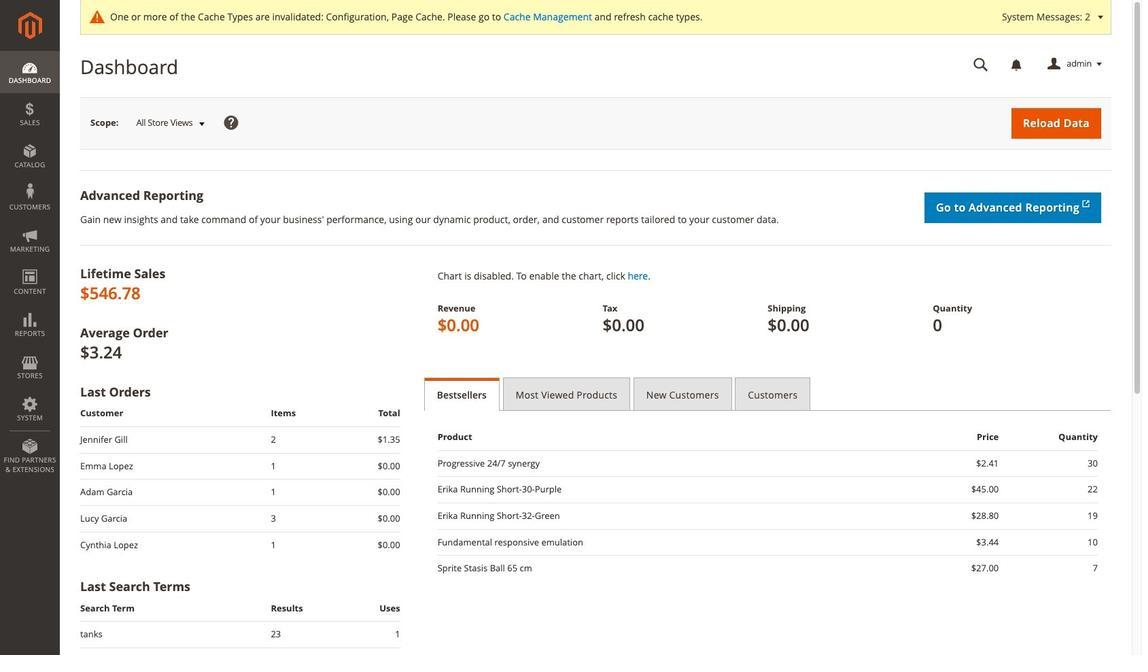Task type: locate. For each thing, give the bounding box(es) containing it.
menu bar
[[0, 51, 60, 481]]

tab list
[[424, 378, 1112, 411]]

magento admin panel image
[[18, 12, 42, 39]]

None text field
[[965, 52, 999, 76]]



Task type: vqa. For each thing, say whether or not it's contained in the screenshot.
'text box' in the top of the page
yes



